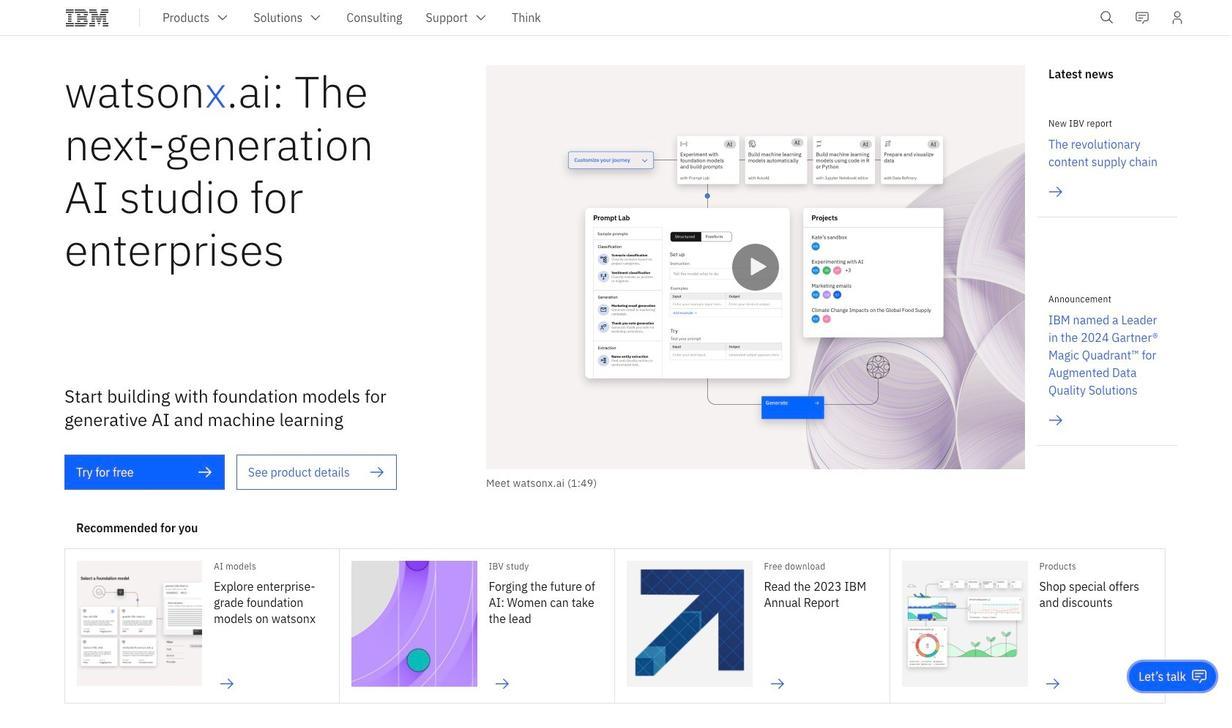 Task type: describe. For each thing, give the bounding box(es) containing it.
let's talk element
[[1139, 669, 1187, 685]]



